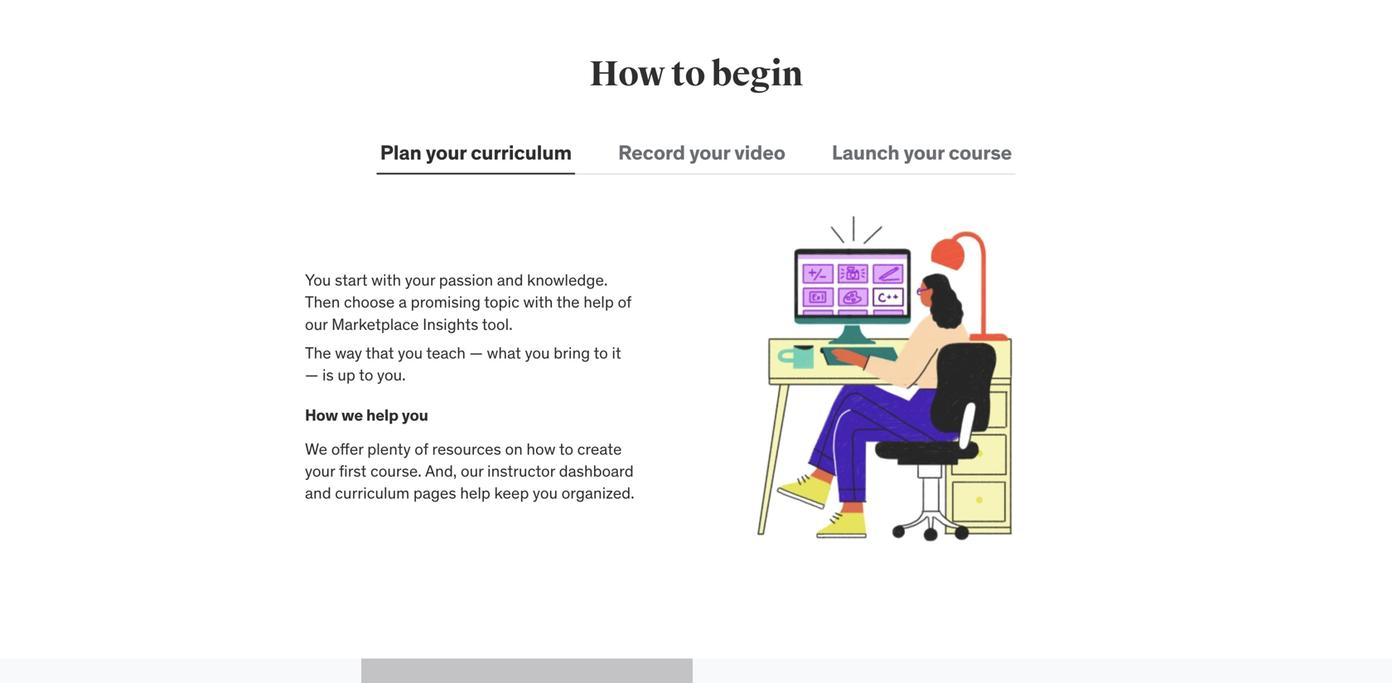 Task type: locate. For each thing, give the bounding box(es) containing it.
the
[[557, 292, 580, 312]]

1 horizontal spatial of
[[618, 292, 632, 312]]

0 horizontal spatial —
[[305, 365, 319, 385]]

1 horizontal spatial —
[[470, 343, 483, 363]]

0 vertical spatial curriculum
[[471, 140, 572, 165]]

1 vertical spatial our
[[461, 461, 484, 481]]

0 horizontal spatial our
[[305, 314, 328, 334]]

how left the we
[[305, 405, 338, 425]]

0 horizontal spatial how
[[305, 405, 338, 425]]

with
[[372, 270, 401, 290], [524, 292, 553, 312]]

1 vertical spatial how
[[305, 405, 338, 425]]

plan your curriculum
[[380, 140, 572, 165]]

you down instructor
[[533, 483, 558, 503]]

how to begin
[[590, 53, 803, 96]]

—
[[470, 343, 483, 363], [305, 365, 319, 385]]

1 horizontal spatial our
[[461, 461, 484, 481]]

0 vertical spatial —
[[470, 343, 483, 363]]

of
[[618, 292, 632, 312], [415, 439, 428, 459]]

help right the we
[[366, 405, 399, 425]]

our down then
[[305, 314, 328, 334]]

offer
[[331, 439, 364, 459]]

0 horizontal spatial and
[[305, 483, 331, 503]]

of inside you start with your passion and knowledge. then choose a promising topic with the help of our marketplace insights tool.
[[618, 292, 632, 312]]

0 vertical spatial our
[[305, 314, 328, 334]]

1 vertical spatial help
[[366, 405, 399, 425]]

organized.
[[562, 483, 635, 503]]

your inside the launch your course button
[[904, 140, 945, 165]]

you
[[398, 343, 423, 363], [525, 343, 550, 363], [402, 405, 428, 425], [533, 483, 558, 503]]

and up topic
[[497, 270, 524, 290]]

0 horizontal spatial curriculum
[[335, 483, 410, 503]]

your right plan
[[426, 140, 467, 165]]

your left video
[[690, 140, 731, 165]]

to
[[672, 53, 706, 96], [594, 343, 608, 363], [359, 365, 373, 385], [559, 439, 574, 459]]

1 horizontal spatial how
[[590, 53, 665, 96]]

and,
[[425, 461, 457, 481]]

of inside 'we offer plenty of resources on how to create your first course. and, our instructor dashboard and curriculum pages help keep you organized.'
[[415, 439, 428, 459]]

1 vertical spatial of
[[415, 439, 428, 459]]

your
[[426, 140, 467, 165], [690, 140, 731, 165], [904, 140, 945, 165], [405, 270, 435, 290], [305, 461, 335, 481]]

2 vertical spatial help
[[460, 483, 491, 503]]

how up record
[[590, 53, 665, 96]]

1 horizontal spatial with
[[524, 292, 553, 312]]

our inside you start with your passion and knowledge. then choose a promising topic with the help of our marketplace insights tool.
[[305, 314, 328, 334]]

your inside record your video button
[[690, 140, 731, 165]]

help right the
[[584, 292, 614, 312]]

— left what
[[470, 343, 483, 363]]

knowledge.
[[527, 270, 608, 290]]

help left keep
[[460, 483, 491, 503]]

your inside plan your curriculum button
[[426, 140, 467, 165]]

how
[[527, 439, 556, 459]]

with left the
[[524, 292, 553, 312]]

0 horizontal spatial help
[[366, 405, 399, 425]]

how
[[590, 53, 665, 96], [305, 405, 338, 425]]

our down resources
[[461, 461, 484, 481]]

1 horizontal spatial help
[[460, 483, 491, 503]]

0 vertical spatial help
[[584, 292, 614, 312]]

your left course
[[904, 140, 945, 165]]

1 vertical spatial curriculum
[[335, 483, 410, 503]]

tab list
[[377, 133, 1016, 174]]

0 horizontal spatial of
[[415, 439, 428, 459]]

launch
[[832, 140, 900, 165]]

1 horizontal spatial and
[[497, 270, 524, 290]]

0 vertical spatial how
[[590, 53, 665, 96]]

and
[[497, 270, 524, 290], [305, 483, 331, 503]]

to right the how on the left bottom of the page
[[559, 439, 574, 459]]

with up 'a'
[[372, 270, 401, 290]]

teach
[[426, 343, 466, 363]]

then
[[305, 292, 340, 312]]

— left is
[[305, 365, 319, 385]]

of up it
[[618, 292, 632, 312]]

on
[[505, 439, 523, 459]]

curriculum inside button
[[471, 140, 572, 165]]

dashboard
[[559, 461, 634, 481]]

0 vertical spatial of
[[618, 292, 632, 312]]

plan
[[380, 140, 422, 165]]

our
[[305, 314, 328, 334], [461, 461, 484, 481]]

it
[[612, 343, 622, 363]]

you start with your passion and knowledge. then choose a promising topic with the help of our marketplace insights tool.
[[305, 270, 632, 334]]

your up 'a'
[[405, 270, 435, 290]]

your for plan
[[426, 140, 467, 165]]

help
[[584, 292, 614, 312], [366, 405, 399, 425], [460, 483, 491, 503]]

and inside 'we offer plenty of resources on how to create your first course. and, our instructor dashboard and curriculum pages help keep you organized.'
[[305, 483, 331, 503]]

1 vertical spatial —
[[305, 365, 319, 385]]

of up and,
[[415, 439, 428, 459]]

record your video button
[[615, 133, 789, 173]]

way
[[335, 343, 362, 363]]

your down we
[[305, 461, 335, 481]]

and down we
[[305, 483, 331, 503]]

that
[[366, 343, 394, 363]]

0 vertical spatial and
[[497, 270, 524, 290]]

video
[[735, 140, 786, 165]]

0 horizontal spatial with
[[372, 270, 401, 290]]

curriculum
[[471, 140, 572, 165], [335, 483, 410, 503]]

1 horizontal spatial curriculum
[[471, 140, 572, 165]]

2 horizontal spatial help
[[584, 292, 614, 312]]

to left the 'begin'
[[672, 53, 706, 96]]

1 vertical spatial and
[[305, 483, 331, 503]]



Task type: vqa. For each thing, say whether or not it's contained in the screenshot.
the rightmost OUR
yes



Task type: describe. For each thing, give the bounding box(es) containing it.
promising
[[411, 292, 481, 312]]

tool.
[[482, 314, 513, 334]]

help inside 'we offer plenty of resources on how to create your first course. and, our instructor dashboard and curriculum pages help keep you organized.'
[[460, 483, 491, 503]]

your inside 'we offer plenty of resources on how to create your first course. and, our instructor dashboard and curriculum pages help keep you organized.'
[[305, 461, 335, 481]]

plenty
[[367, 439, 411, 459]]

help inside you start with your passion and knowledge. then choose a promising topic with the help of our marketplace insights tool.
[[584, 292, 614, 312]]

what
[[487, 343, 521, 363]]

begin
[[712, 53, 803, 96]]

keep
[[495, 483, 529, 503]]

1 vertical spatial with
[[524, 292, 553, 312]]

create
[[578, 439, 622, 459]]

you right what
[[525, 343, 550, 363]]

course.
[[371, 461, 422, 481]]

curriculum inside 'we offer plenty of resources on how to create your first course. and, our instructor dashboard and curriculum pages help keep you organized.'
[[335, 483, 410, 503]]

to left it
[[594, 343, 608, 363]]

and inside you start with your passion and knowledge. then choose a promising topic with the help of our marketplace insights tool.
[[497, 270, 524, 290]]

launch your course
[[832, 140, 1013, 165]]

course
[[949, 140, 1013, 165]]

instructor
[[488, 461, 555, 481]]

first
[[339, 461, 367, 481]]

pages
[[414, 483, 457, 503]]

start
[[335, 270, 368, 290]]

how for how we help you
[[305, 405, 338, 425]]

how for how to begin
[[590, 53, 665, 96]]

we
[[342, 405, 363, 425]]

how we help you
[[305, 405, 428, 425]]

your for record
[[690, 140, 731, 165]]

the
[[305, 343, 331, 363]]

is
[[322, 365, 334, 385]]

record
[[619, 140, 686, 165]]

launch your course button
[[829, 133, 1016, 173]]

to right up
[[359, 365, 373, 385]]

our inside 'we offer plenty of resources on how to create your first course. and, our instructor dashboard and curriculum pages help keep you organized.'
[[461, 461, 484, 481]]

0 vertical spatial with
[[372, 270, 401, 290]]

we
[[305, 439, 328, 459]]

topic
[[484, 292, 520, 312]]

your inside you start with your passion and knowledge. then choose a promising topic with the help of our marketplace insights tool.
[[405, 270, 435, 290]]

you up the "plenty" on the bottom left
[[402, 405, 428, 425]]

choose
[[344, 292, 395, 312]]

we offer plenty of resources on how to create your first course. and, our instructor dashboard and curriculum pages help keep you organized.
[[305, 439, 635, 503]]

the way that you teach — what you bring to it — is up to you.
[[305, 343, 622, 385]]

you inside 'we offer plenty of resources on how to create your first course. and, our instructor dashboard and curriculum pages help keep you organized.'
[[533, 483, 558, 503]]

insights
[[423, 314, 479, 334]]

bring
[[554, 343, 590, 363]]

up
[[338, 365, 356, 385]]

a
[[399, 292, 407, 312]]

to inside 'we offer plenty of resources on how to create your first course. and, our instructor dashboard and curriculum pages help keep you organized.'
[[559, 439, 574, 459]]

record your video
[[619, 140, 786, 165]]

you
[[305, 270, 331, 290]]

marketplace
[[332, 314, 419, 334]]

your for launch
[[904, 140, 945, 165]]

you up you.
[[398, 343, 423, 363]]

plan your curriculum button
[[377, 133, 575, 173]]

passion
[[439, 270, 493, 290]]

you.
[[377, 365, 406, 385]]

tab list containing plan your curriculum
[[377, 133, 1016, 174]]

resources
[[432, 439, 501, 459]]



